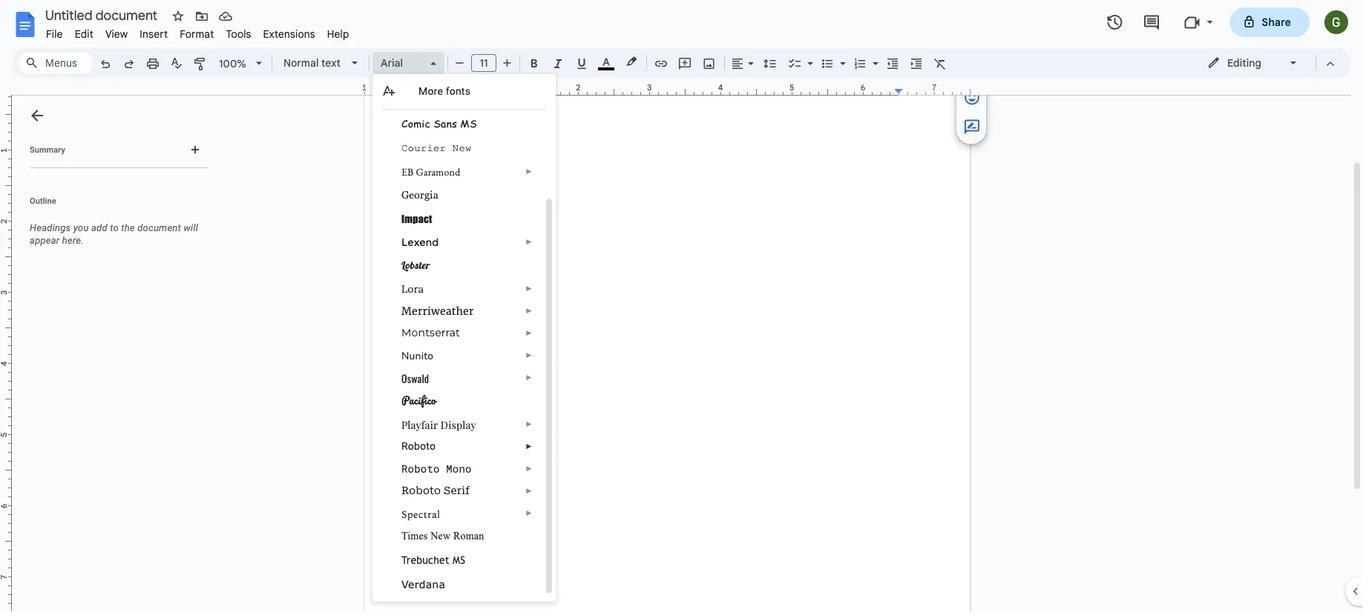 Task type: locate. For each thing, give the bounding box(es) containing it.
► for playfair display
[[525, 420, 533, 429]]

summary heading
[[30, 144, 65, 156]]

new down the sans
[[452, 142, 472, 154]]

roboto down playfair
[[401, 440, 436, 452]]

lora
[[401, 282, 424, 295]]

serif
[[444, 485, 470, 497]]

1 vertical spatial new
[[431, 531, 451, 542]]

menu bar
[[40, 19, 355, 44]]

3 roboto from the top
[[401, 485, 441, 497]]

► for roboto
[[525, 442, 533, 451]]

line & paragraph spacing image
[[762, 53, 779, 73]]

file
[[46, 27, 63, 40]]

add emoji reaction image
[[963, 89, 981, 106]]

eb garamond
[[401, 165, 460, 178]]

merriweather
[[401, 304, 474, 318]]

new for courier
[[452, 142, 472, 154]]

ms right the sans
[[460, 116, 477, 130]]

document
[[137, 223, 181, 234]]

roman
[[453, 531, 484, 542]]

arial
[[381, 56, 403, 69]]

roboto up roboto serif
[[401, 462, 440, 476]]

8 ► from the top
[[525, 420, 533, 429]]

times new roman
[[401, 531, 484, 542]]

text
[[321, 56, 341, 69]]

ms
[[460, 116, 477, 130], [453, 554, 465, 566]]

roboto up spectral
[[401, 485, 441, 497]]

insert image image
[[701, 53, 718, 73]]

4 ► from the top
[[525, 306, 533, 315]]

menu bar containing file
[[40, 19, 355, 44]]

10 ► from the top
[[525, 465, 533, 473]]

Star checkbox
[[168, 6, 188, 27]]

to
[[110, 223, 119, 234]]

2 roboto from the top
[[401, 462, 440, 476]]

edit
[[75, 27, 93, 40]]

new
[[452, 142, 472, 154], [431, 531, 451, 542]]

extensions
[[263, 27, 315, 40]]

new up trebuchet ms
[[431, 531, 451, 542]]

display
[[441, 418, 476, 431]]

2 ► from the top
[[525, 238, 533, 246]]

mono
[[446, 462, 472, 476]]

► for montserrat
[[525, 329, 533, 337]]

add
[[91, 223, 107, 234]]

Font size text field
[[472, 54, 496, 72]]

outline
[[30, 196, 56, 206]]

6 ► from the top
[[525, 351, 533, 360]]

Zoom text field
[[215, 53, 251, 74]]

share button
[[1230, 7, 1310, 37]]

0 horizontal spatial new
[[431, 531, 451, 542]]

7 ► from the top
[[525, 373, 533, 382]]

► for nunito
[[525, 351, 533, 360]]

roboto for roboto mono
[[401, 462, 440, 476]]

editing button
[[1197, 52, 1309, 74]]

1 ► from the top
[[525, 167, 533, 175]]

1 horizontal spatial new
[[452, 142, 472, 154]]

12 ► from the top
[[525, 509, 533, 518]]

3 ► from the top
[[525, 284, 533, 293]]

pacifico application
[[0, 0, 1363, 613]]

► for eb garamond
[[525, 167, 533, 175]]

2 vertical spatial roboto
[[401, 485, 441, 497]]

1 vertical spatial roboto
[[401, 462, 440, 476]]

► for spectral
[[525, 509, 533, 518]]

appear
[[30, 235, 60, 246]]

text color image
[[598, 53, 614, 70]]

times
[[401, 531, 428, 542]]

you
[[73, 223, 89, 234]]

►
[[525, 167, 533, 175], [525, 238, 533, 246], [525, 284, 533, 293], [525, 306, 533, 315], [525, 329, 533, 337], [525, 351, 533, 360], [525, 373, 533, 382], [525, 420, 533, 429], [525, 442, 533, 451], [525, 465, 533, 473], [525, 487, 533, 495], [525, 509, 533, 518]]

insert menu item
[[134, 25, 174, 43]]

montserrat
[[401, 326, 460, 339]]

lexend
[[401, 236, 439, 249]]

file menu item
[[40, 25, 69, 43]]

0 vertical spatial new
[[452, 142, 472, 154]]

extensions menu item
[[257, 25, 321, 43]]

bulleted list menu image
[[836, 53, 846, 59]]

tools menu item
[[220, 25, 257, 43]]

Menus field
[[19, 53, 93, 73]]

9 ► from the top
[[525, 442, 533, 451]]

roboto
[[401, 440, 436, 452], [401, 462, 440, 476], [401, 485, 441, 497]]

here.
[[62, 235, 84, 246]]

ms down roman
[[453, 554, 465, 566]]

will
[[184, 223, 198, 234]]

impact
[[401, 212, 432, 225]]

fonts
[[446, 85, 470, 97]]

insert
[[140, 27, 168, 40]]

help
[[327, 27, 349, 40]]

normal
[[283, 56, 319, 69]]

0 vertical spatial roboto
[[401, 440, 436, 452]]

checklist menu image
[[804, 53, 813, 59]]

11 ► from the top
[[525, 487, 533, 495]]

1 vertical spatial ms
[[453, 554, 465, 566]]

5 ► from the top
[[525, 329, 533, 337]]

editing
[[1227, 56, 1261, 69]]



Task type: vqa. For each thing, say whether or not it's contained in the screenshot.
HERE.
yes



Task type: describe. For each thing, give the bounding box(es) containing it.
0 vertical spatial ms
[[460, 116, 477, 130]]

menu bar inside menu bar banner
[[40, 19, 355, 44]]

1
[[362, 83, 367, 93]]

mode and view toolbar
[[1196, 48, 1342, 78]]

lobster
[[401, 259, 430, 272]]

georgia
[[401, 188, 438, 200]]

1 roboto from the top
[[401, 440, 436, 452]]

left margin image
[[365, 84, 440, 95]]

comic sans ms
[[401, 116, 477, 130]]

► for merriweather
[[525, 306, 533, 315]]

new for times
[[431, 531, 451, 542]]

► for lexend
[[525, 238, 533, 246]]

share
[[1262, 16, 1291, 29]]

right margin image
[[895, 84, 970, 95]]

pacifico menu
[[373, 74, 556, 603]]

trebuchet
[[401, 554, 449, 566]]

courier new
[[401, 142, 472, 154]]

styles list. normal text selected. option
[[283, 53, 343, 73]]

menu bar banner
[[0, 0, 1363, 613]]

sans
[[433, 116, 457, 130]]

► for roboto serif
[[525, 487, 533, 495]]

suggest edits image
[[963, 118, 981, 136]]

roboto for roboto serif
[[401, 485, 441, 497]]

► for oswald
[[525, 373, 533, 382]]

view
[[105, 27, 128, 40]]

► for roboto mono
[[525, 465, 533, 473]]

normal text
[[283, 56, 341, 69]]

help menu item
[[321, 25, 355, 43]]

summary
[[30, 145, 65, 154]]

eb
[[401, 165, 414, 178]]

comic
[[401, 116, 430, 130]]

highlight color image
[[623, 53, 640, 70]]

► for lora
[[525, 284, 533, 293]]

Font size field
[[471, 54, 502, 73]]

the
[[121, 223, 135, 234]]

verdana
[[401, 578, 445, 591]]

more fonts
[[419, 85, 470, 97]]

main toolbar
[[92, 0, 994, 421]]

format
[[180, 27, 214, 40]]

edit menu item
[[69, 25, 99, 43]]

pacifico
[[401, 391, 436, 410]]

headings you add to the document will appear here.
[[30, 223, 198, 246]]

courier
[[401, 142, 446, 154]]

more
[[419, 85, 443, 97]]

nunito
[[401, 349, 434, 363]]

Rename text field
[[40, 6, 166, 24]]

garamond
[[416, 165, 460, 178]]

format menu item
[[174, 25, 220, 43]]

headings
[[30, 223, 71, 234]]

trebuchet ms
[[401, 554, 465, 566]]

roboto mono
[[401, 462, 472, 476]]

document outline element
[[12, 96, 214, 613]]

playfair
[[401, 418, 438, 431]]

arial option
[[381, 53, 421, 73]]

outline heading
[[12, 195, 214, 216]]

tools
[[226, 27, 251, 40]]

view menu item
[[99, 25, 134, 43]]

oswald
[[401, 371, 429, 386]]

roboto serif
[[401, 485, 470, 497]]

spectral
[[401, 507, 440, 523]]

Zoom field
[[213, 53, 269, 75]]

playfair display
[[401, 418, 476, 431]]



